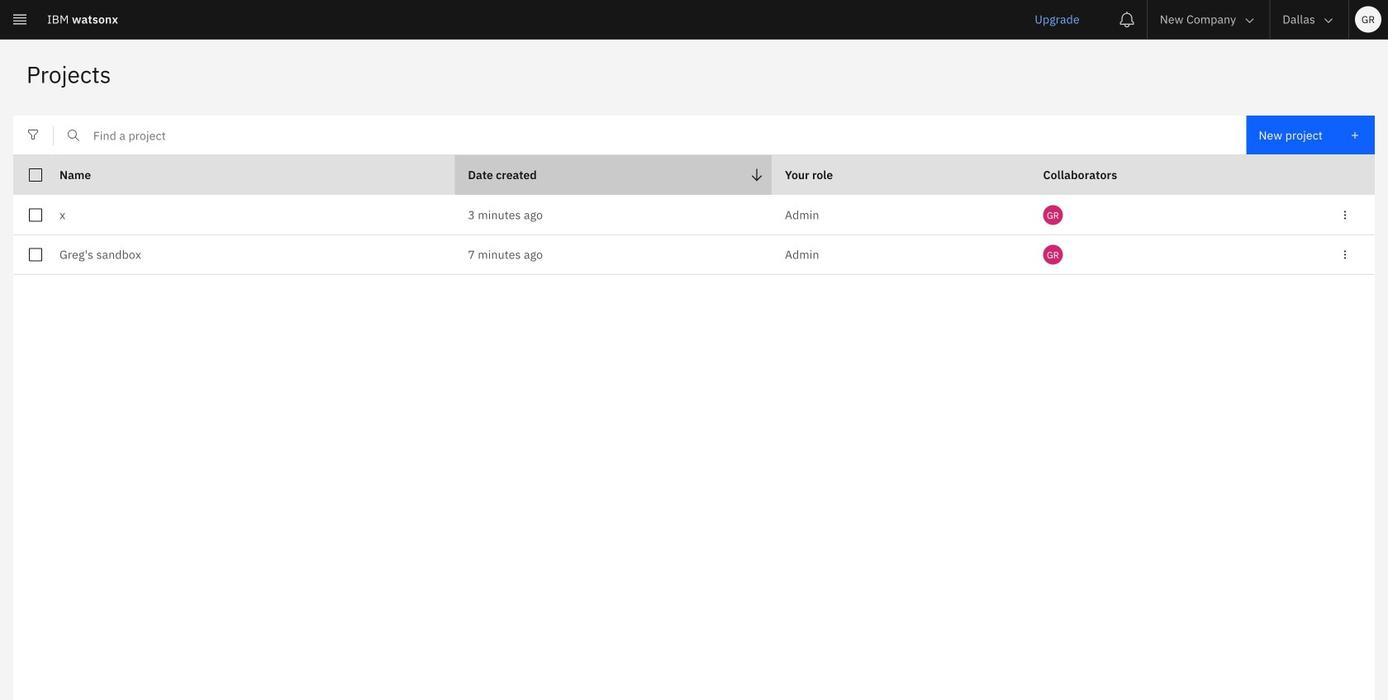 Task type: locate. For each thing, give the bounding box(es) containing it.
select all rows in the table element
[[26, 165, 43, 185]]

selected project 899d65d3-7d56-4b43-95e3-de3df5985b5a element
[[26, 205, 43, 225]]

none search field inside projects list table toolbar element
[[54, 116, 1246, 155]]

None search field
[[54, 116, 1246, 155]]

Find a project text field
[[54, 116, 1246, 155]]

selected project c51725da-0f5a-461c-aac5-92dc28a0a9f8 element
[[26, 245, 43, 265]]

arrow image
[[1322, 14, 1335, 27]]

global navigation element
[[0, 0, 1388, 701]]

open and close list of options image
[[1339, 209, 1352, 222]]



Task type: describe. For each thing, give the bounding box(es) containing it.
projects list table toolbar element
[[13, 115, 1375, 156]]

open and close list of options image
[[1339, 248, 1352, 262]]

notifications image
[[1119, 11, 1135, 28]]

arrow image
[[1243, 14, 1256, 27]]



Task type: vqa. For each thing, say whether or not it's contained in the screenshot.
Start Working image
no



